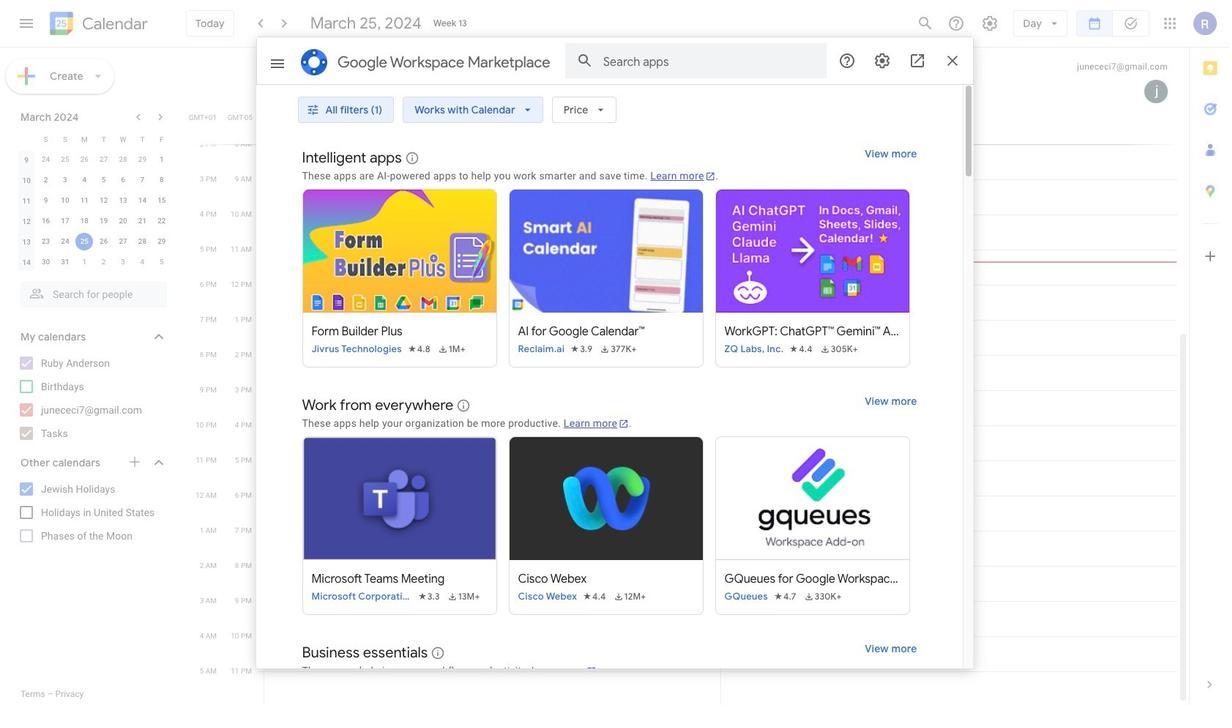 Task type: describe. For each thing, give the bounding box(es) containing it.
7 element
[[134, 171, 151, 189]]

2 row from the top
[[17, 149, 171, 170]]

other calendars list
[[3, 478, 182, 548]]

calendar element
[[47, 9, 148, 41]]

february 29 element
[[134, 151, 151, 168]]

12 element
[[95, 192, 113, 210]]

26 element
[[95, 233, 113, 251]]

10 element
[[56, 192, 74, 210]]

28 element
[[134, 233, 151, 251]]

22 element
[[153, 212, 171, 230]]

1 element
[[153, 151, 171, 168]]

18 element
[[76, 212, 93, 230]]

april 2 element
[[95, 253, 113, 271]]

february 25 element
[[56, 151, 74, 168]]

20 element
[[114, 212, 132, 230]]

30 element
[[37, 253, 55, 271]]

19 element
[[95, 212, 113, 230]]

heading inside calendar element
[[79, 15, 148, 33]]

21 element
[[134, 212, 151, 230]]

13 element
[[114, 192, 132, 210]]

31 element
[[56, 253, 74, 271]]

5 row from the top
[[17, 211, 171, 232]]

3 row from the top
[[17, 170, 171, 190]]

15 element
[[153, 192, 171, 210]]

march 2024 grid
[[14, 129, 171, 273]]

april 1 element
[[76, 253, 93, 271]]

9 element
[[37, 192, 55, 210]]

16 element
[[37, 212, 55, 230]]

april 5 element
[[153, 253, 171, 271]]

main drawer image
[[18, 15, 35, 32]]



Task type: vqa. For each thing, say whether or not it's contained in the screenshot.
24 element
yes



Task type: locate. For each thing, give the bounding box(es) containing it.
tab list
[[1190, 48, 1231, 664]]

column header
[[264, 48, 721, 109], [17, 129, 36, 149]]

0 vertical spatial cell
[[264, 109, 721, 144]]

29 element
[[153, 233, 171, 251]]

8 element
[[153, 171, 171, 189]]

row group inside march 2024 grid
[[17, 149, 171, 273]]

my calendars list
[[3, 352, 182, 445]]

february 26 element
[[76, 151, 93, 168]]

cell
[[264, 109, 721, 144], [75, 232, 94, 252]]

6 element
[[114, 171, 132, 189]]

february 24 element
[[37, 151, 55, 168]]

4 element
[[76, 171, 93, 189]]

grid
[[188, 48, 1190, 706]]

february 27 element
[[95, 151, 113, 168]]

cell inside march 2024 grid
[[75, 232, 94, 252]]

row up 5 element at left
[[17, 149, 171, 170]]

row group
[[17, 149, 171, 273]]

24 element
[[56, 233, 74, 251]]

1 vertical spatial cell
[[75, 232, 94, 252]]

row
[[17, 129, 171, 149], [17, 149, 171, 170], [17, 170, 171, 190], [17, 190, 171, 211], [17, 211, 171, 232], [17, 232, 171, 252], [17, 252, 171, 273]]

2 element
[[37, 171, 55, 189]]

7 row from the top
[[17, 252, 171, 273]]

1 horizontal spatial cell
[[264, 109, 721, 144]]

row down 5 element at left
[[17, 190, 171, 211]]

heading
[[79, 15, 148, 33]]

row down 26 "element"
[[17, 252, 171, 273]]

0 vertical spatial column header
[[264, 48, 721, 109]]

column header inside march 2024 grid
[[17, 129, 36, 149]]

1 vertical spatial column header
[[17, 129, 36, 149]]

row up 26 "element"
[[17, 211, 171, 232]]

row up 12 element on the left of page
[[17, 170, 171, 190]]

0 horizontal spatial column header
[[17, 129, 36, 149]]

23 element
[[37, 233, 55, 251]]

1 row from the top
[[17, 129, 171, 149]]

april 3 element
[[114, 253, 132, 271]]

row down 19 element
[[17, 232, 171, 252]]

27 element
[[114, 233, 132, 251]]

1 horizontal spatial column header
[[264, 48, 721, 109]]

25, today element
[[76, 233, 93, 251]]

11 element
[[76, 192, 93, 210]]

5 element
[[95, 171, 113, 189]]

april 4 element
[[134, 253, 151, 271]]

None search field
[[0, 275, 182, 308]]

0 horizontal spatial cell
[[75, 232, 94, 252]]

17 element
[[56, 212, 74, 230]]

14 element
[[134, 192, 151, 210]]

6 row from the top
[[17, 232, 171, 252]]

3 element
[[56, 171, 74, 189]]

row up february 26 element
[[17, 129, 171, 149]]

4 row from the top
[[17, 190, 171, 211]]

february 28 element
[[114, 151, 132, 168]]



